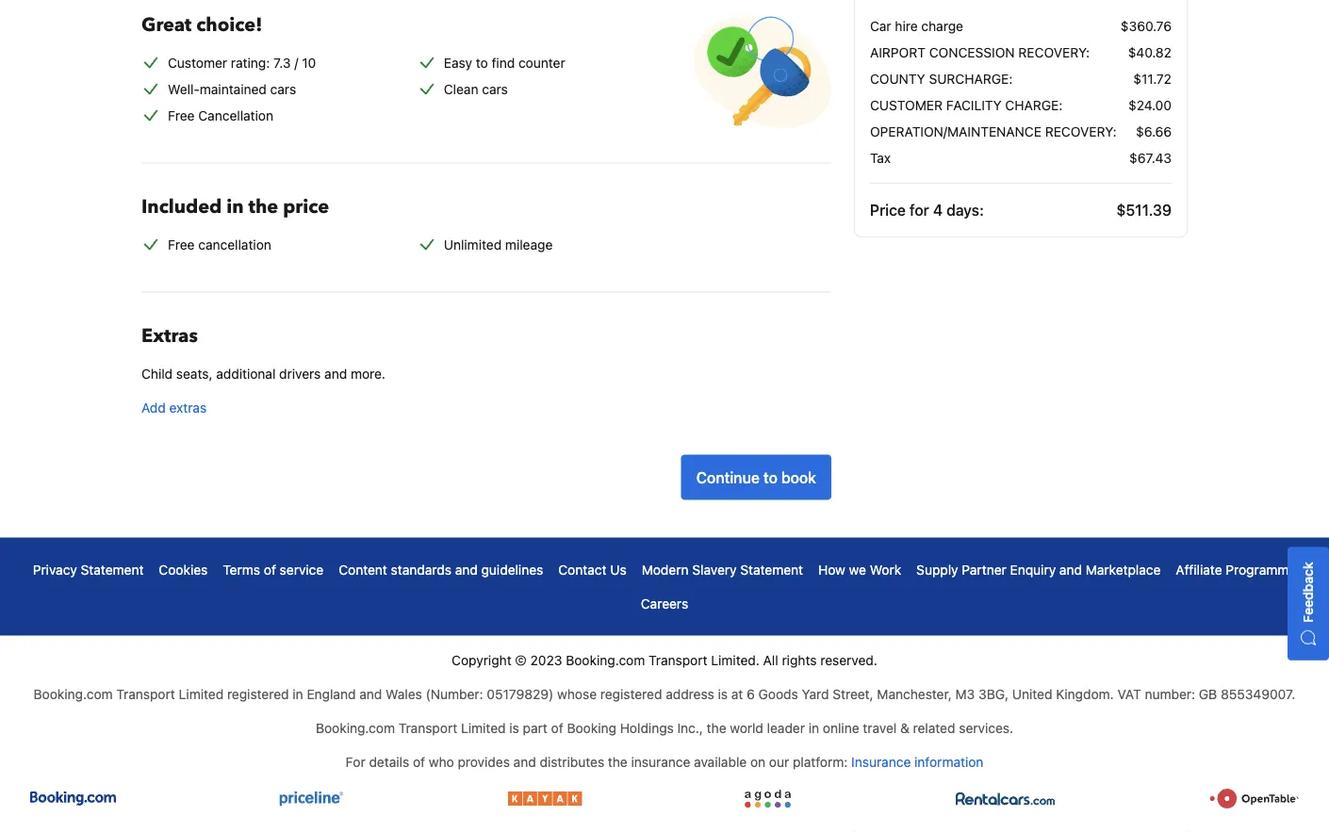 Task type: describe. For each thing, give the bounding box(es) containing it.
available
[[694, 754, 747, 770]]

work
[[870, 562, 902, 577]]

transport for and
[[116, 686, 175, 702]]

careers
[[641, 596, 688, 611]]

county
[[870, 71, 926, 87]]

part
[[523, 720, 548, 736]]

provides
[[458, 754, 510, 770]]

programme
[[1226, 562, 1297, 577]]

copyright © 2023 booking.com transport limited. all rights reserved.
[[452, 652, 878, 668]]

free cancellation
[[168, 107, 273, 123]]

1 registered from the left
[[227, 686, 289, 702]]

feedback
[[1301, 562, 1316, 623]]

insurance information link
[[852, 754, 984, 770]]

to for book
[[764, 468, 778, 486]]

rating:
[[231, 55, 270, 70]]

who
[[429, 754, 454, 770]]

&
[[900, 720, 910, 736]]

transport for booking
[[399, 720, 457, 736]]

limited.
[[711, 652, 760, 668]]

mileage
[[505, 236, 553, 252]]

yard
[[802, 686, 829, 702]]

enquiry
[[1010, 562, 1056, 577]]

2 vertical spatial in
[[809, 720, 819, 736]]

855349007.
[[1221, 686, 1296, 702]]

customer rating: 7.3 / 10
[[168, 55, 316, 70]]

05179829)
[[487, 686, 554, 702]]

2 registered from the left
[[600, 686, 662, 702]]

add extras
[[141, 400, 207, 415]]

$6.66
[[1136, 124, 1172, 140]]

leader
[[767, 720, 805, 736]]

book
[[782, 468, 816, 486]]

free cancellation
[[168, 236, 271, 252]]

unlimited
[[444, 236, 502, 252]]

all
[[763, 652, 779, 668]]

booking
[[567, 720, 617, 736]]

united
[[1012, 686, 1053, 702]]

clean cars
[[444, 81, 508, 96]]

contact
[[558, 562, 607, 577]]

careers link
[[641, 594, 688, 613]]

operation/maintenance
[[870, 124, 1042, 140]]

priceline image
[[269, 787, 355, 811]]

terms of service link
[[223, 560, 324, 579]]

days:
[[947, 201, 984, 219]]

0 vertical spatial recovery:
[[1019, 45, 1090, 60]]

holdings
[[620, 720, 674, 736]]

we
[[849, 562, 866, 577]]

modern slavery statement link
[[642, 560, 803, 579]]

standards
[[391, 562, 452, 577]]

1 cars from the left
[[270, 81, 296, 96]]

©
[[515, 652, 527, 668]]

supply partner enquiry and marketplace link
[[917, 560, 1161, 579]]

cancellation
[[198, 107, 273, 123]]

cookies
[[159, 562, 208, 577]]

$40.82
[[1128, 45, 1172, 60]]

extras
[[169, 400, 207, 415]]

kayak image
[[508, 787, 582, 811]]

us
[[610, 562, 627, 577]]

more.
[[351, 366, 386, 381]]

and inside "content standards and guidelines" link
[[455, 562, 478, 577]]

rentalcars image
[[954, 787, 1057, 811]]

terms
[[223, 562, 260, 577]]

extras
[[141, 323, 198, 349]]

0 vertical spatial is
[[718, 686, 728, 702]]

facility
[[946, 98, 1002, 113]]

whose
[[557, 686, 597, 702]]

continue to book link
[[681, 455, 832, 500]]

additional
[[216, 366, 276, 381]]

price
[[870, 201, 906, 219]]

services.
[[959, 720, 1014, 736]]

$11.72
[[1134, 71, 1172, 87]]

1 horizontal spatial in
[[293, 686, 303, 702]]

limited for is
[[461, 720, 506, 736]]

great choice!
[[141, 12, 262, 38]]

booking.com for registered
[[34, 686, 113, 702]]

to for find
[[476, 55, 488, 70]]

and down part at the left bottom of the page
[[514, 754, 536, 770]]

world
[[730, 720, 764, 736]]

gb
[[1199, 686, 1217, 702]]

insurance
[[852, 754, 911, 770]]

booking.com for is
[[316, 720, 395, 736]]

for details of who provides and distributes the insurance available on our platform: insurance information
[[346, 754, 984, 770]]

booking.com transport limited is part of booking holdings inc., the world leader in online travel & related services.
[[316, 720, 1014, 736]]

kingdom.
[[1056, 686, 1114, 702]]

hire
[[895, 18, 918, 34]]

2 vertical spatial the
[[608, 754, 628, 770]]

related
[[913, 720, 956, 736]]

charge
[[922, 18, 964, 34]]

details
[[369, 754, 409, 770]]

insurance
[[631, 754, 691, 770]]

at
[[731, 686, 743, 702]]



Task type: locate. For each thing, give the bounding box(es) containing it.
feedback button
[[1288, 547, 1329, 661]]

0 horizontal spatial of
[[264, 562, 276, 577]]

0 horizontal spatial cars
[[270, 81, 296, 96]]

registered left england
[[227, 686, 289, 702]]

to left find
[[476, 55, 488, 70]]

booking.com image
[[30, 787, 116, 811]]

2 horizontal spatial in
[[809, 720, 819, 736]]

service
[[280, 562, 324, 577]]

the left price
[[248, 194, 278, 220]]

footer containing privacy statement
[[0, 538, 1329, 833]]

1 horizontal spatial booking.com
[[316, 720, 395, 736]]

information
[[915, 754, 984, 770]]

$360.76
[[1121, 18, 1172, 34]]

of
[[264, 562, 276, 577], [551, 720, 564, 736], [413, 754, 425, 770]]

0 vertical spatial the
[[248, 194, 278, 220]]

goods
[[759, 686, 798, 702]]

booking.com
[[566, 652, 645, 668], [34, 686, 113, 702], [316, 720, 395, 736]]

1 vertical spatial is
[[509, 720, 519, 736]]

tax
[[870, 150, 891, 166]]

continue
[[696, 468, 760, 486]]

footer
[[0, 538, 1329, 833]]

$511.39
[[1117, 201, 1172, 219]]

price
[[283, 194, 329, 220]]

cars down 7.3
[[270, 81, 296, 96]]

affiliate
[[1176, 562, 1222, 577]]

wales
[[386, 686, 422, 702]]

customer facility charge:
[[870, 98, 1063, 113]]

1 vertical spatial of
[[551, 720, 564, 736]]

for
[[346, 754, 366, 770]]

1 horizontal spatial cars
[[482, 81, 508, 96]]

easy
[[444, 55, 472, 70]]

statement inside modern slavery statement 'link'
[[740, 562, 803, 577]]

in
[[226, 194, 244, 220], [293, 686, 303, 702], [809, 720, 819, 736]]

$24.00
[[1129, 98, 1172, 113]]

in up cancellation
[[226, 194, 244, 220]]

2 vertical spatial booking.com
[[316, 720, 395, 736]]

cars down find
[[482, 81, 508, 96]]

great
[[141, 12, 192, 38]]

of left who
[[413, 754, 425, 770]]

transport
[[649, 652, 708, 668], [116, 686, 175, 702], [399, 720, 457, 736]]

vat
[[1118, 686, 1141, 702]]

1 vertical spatial to
[[764, 468, 778, 486]]

the down 'booking'
[[608, 754, 628, 770]]

and right standards
[[455, 562, 478, 577]]

is left at
[[718, 686, 728, 702]]

1 horizontal spatial to
[[764, 468, 778, 486]]

$67.43
[[1130, 150, 1172, 166]]

2 free from the top
[[168, 236, 195, 252]]

content standards and guidelines
[[339, 562, 543, 577]]

of right terms
[[264, 562, 276, 577]]

limited for registered
[[179, 686, 224, 702]]

0 vertical spatial transport
[[649, 652, 708, 668]]

1 horizontal spatial transport
[[399, 720, 457, 736]]

airport
[[870, 45, 926, 60]]

to left book
[[764, 468, 778, 486]]

unlimited mileage
[[444, 236, 553, 252]]

(number:
[[426, 686, 483, 702]]

continue to book
[[696, 468, 816, 486]]

0 vertical spatial in
[[226, 194, 244, 220]]

drivers
[[279, 366, 321, 381]]

agoda image
[[735, 787, 801, 811]]

0 horizontal spatial transport
[[116, 686, 175, 702]]

child seats, additional drivers and more.
[[141, 366, 386, 381]]

0 horizontal spatial limited
[[179, 686, 224, 702]]

platform:
[[793, 754, 848, 770]]

1 vertical spatial recovery:
[[1045, 124, 1117, 140]]

privacy
[[33, 562, 77, 577]]

free for free cancellation
[[168, 107, 195, 123]]

0 horizontal spatial in
[[226, 194, 244, 220]]

of inside "link"
[[264, 562, 276, 577]]

included in the price
[[141, 194, 329, 220]]

charge:
[[1005, 98, 1063, 113]]

partner
[[962, 562, 1007, 577]]

and right enquiry
[[1060, 562, 1082, 577]]

1 horizontal spatial limited
[[461, 720, 506, 736]]

reserved.
[[820, 652, 878, 668]]

affiliate programme link
[[1176, 560, 1297, 579]]

limited
[[179, 686, 224, 702], [461, 720, 506, 736]]

maintained
[[200, 81, 267, 96]]

2 cars from the left
[[482, 81, 508, 96]]

of right part at the left bottom of the page
[[551, 720, 564, 736]]

find
[[492, 55, 515, 70]]

airport concession recovery:
[[870, 45, 1090, 60]]

in left the online
[[809, 720, 819, 736]]

contact us link
[[558, 560, 627, 579]]

guidelines
[[481, 562, 543, 577]]

0 horizontal spatial is
[[509, 720, 519, 736]]

1 horizontal spatial of
[[413, 754, 425, 770]]

0 vertical spatial free
[[168, 107, 195, 123]]

2 horizontal spatial booking.com
[[566, 652, 645, 668]]

recovery: up charge:
[[1019, 45, 1090, 60]]

0 vertical spatial to
[[476, 55, 488, 70]]

registered up holdings
[[600, 686, 662, 702]]

statement right privacy on the bottom left of the page
[[81, 562, 144, 577]]

1 horizontal spatial statement
[[740, 562, 803, 577]]

1 vertical spatial in
[[293, 686, 303, 702]]

clean
[[444, 81, 478, 96]]

and inside supply partner enquiry and marketplace link
[[1060, 562, 1082, 577]]

and left more.
[[324, 366, 347, 381]]

choice!
[[196, 12, 262, 38]]

modern
[[642, 562, 689, 577]]

0 horizontal spatial to
[[476, 55, 488, 70]]

customer
[[168, 55, 227, 70]]

1 statement from the left
[[81, 562, 144, 577]]

0 horizontal spatial registered
[[227, 686, 289, 702]]

0 horizontal spatial booking.com
[[34, 686, 113, 702]]

2 statement from the left
[[740, 562, 803, 577]]

1 horizontal spatial the
[[608, 754, 628, 770]]

address
[[666, 686, 714, 702]]

opentable image
[[1210, 787, 1299, 811]]

is left part at the left bottom of the page
[[509, 720, 519, 736]]

the right inc., in the right bottom of the page
[[707, 720, 727, 736]]

2 vertical spatial of
[[413, 754, 425, 770]]

free down well-
[[168, 107, 195, 123]]

statement right slavery
[[740, 562, 803, 577]]

england
[[307, 686, 356, 702]]

2 horizontal spatial the
[[707, 720, 727, 736]]

1 vertical spatial transport
[[116, 686, 175, 702]]

1 vertical spatial the
[[707, 720, 727, 736]]

surcharge:
[[929, 71, 1013, 87]]

0 vertical spatial booking.com
[[566, 652, 645, 668]]

7.3
[[273, 55, 291, 70]]

terms of service
[[223, 562, 324, 577]]

1 vertical spatial limited
[[461, 720, 506, 736]]

1 vertical spatial booking.com
[[34, 686, 113, 702]]

modern slavery statement
[[642, 562, 803, 577]]

2 horizontal spatial transport
[[649, 652, 708, 668]]

customer
[[870, 98, 943, 113]]

0 horizontal spatial the
[[248, 194, 278, 220]]

easy to find counter
[[444, 55, 565, 70]]

supply
[[917, 562, 959, 577]]

1 vertical spatial free
[[168, 236, 195, 252]]

in left england
[[293, 686, 303, 702]]

1 horizontal spatial registered
[[600, 686, 662, 702]]

2023
[[530, 652, 562, 668]]

included
[[141, 194, 222, 220]]

recovery: down charge:
[[1045, 124, 1117, 140]]

statement inside privacy statement link
[[81, 562, 144, 577]]

0 vertical spatial of
[[264, 562, 276, 577]]

0 vertical spatial limited
[[179, 686, 224, 702]]

supply partner enquiry and marketplace
[[917, 562, 1161, 577]]

copyright
[[452, 652, 512, 668]]

and left wales
[[359, 686, 382, 702]]

street,
[[833, 686, 874, 702]]

1 free from the top
[[168, 107, 195, 123]]

free down included
[[168, 236, 195, 252]]

how we work
[[818, 562, 902, 577]]

privacy statement
[[33, 562, 144, 577]]

travel
[[863, 720, 897, 736]]

0 horizontal spatial statement
[[81, 562, 144, 577]]

free for free cancellation
[[168, 236, 195, 252]]

inc.,
[[678, 720, 703, 736]]

cookies button
[[159, 560, 208, 579]]

operation/maintenance recovery:
[[870, 124, 1117, 140]]

1 horizontal spatial is
[[718, 686, 728, 702]]

contact us
[[558, 562, 627, 577]]

2 horizontal spatial of
[[551, 720, 564, 736]]

is
[[718, 686, 728, 702], [509, 720, 519, 736]]

2 vertical spatial transport
[[399, 720, 457, 736]]



Task type: vqa. For each thing, say whether or not it's contained in the screenshot.


